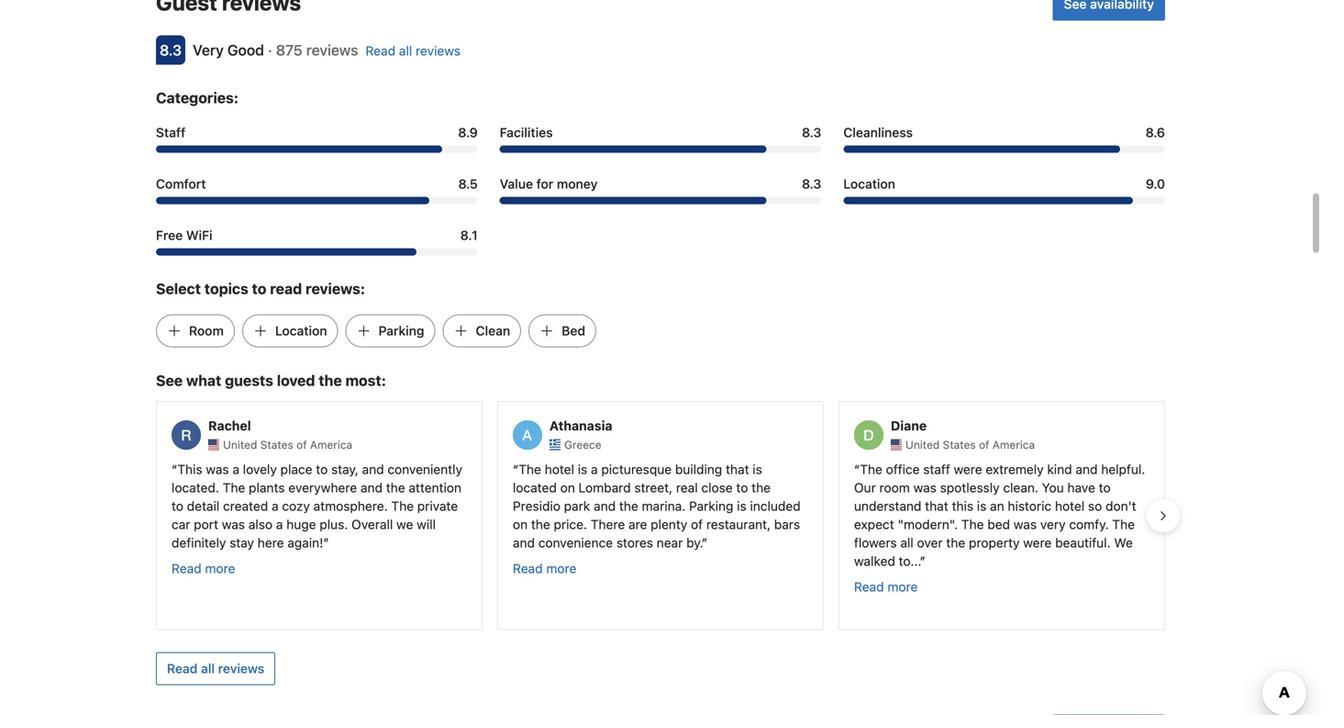Task type: locate. For each thing, give the bounding box(es) containing it.
1 vertical spatial all
[[901, 535, 914, 550]]

0 horizontal spatial reviews
[[218, 661, 265, 676]]

read more button
[[172, 559, 235, 578], [513, 559, 577, 578], [855, 578, 918, 596]]

0 vertical spatial that
[[726, 462, 750, 477]]

was
[[206, 462, 229, 477], [914, 480, 937, 495], [222, 517, 245, 532], [1014, 517, 1037, 532]]

" right near
[[702, 535, 708, 550]]

the
[[319, 372, 342, 389], [386, 480, 405, 495], [752, 480, 771, 495], [619, 498, 639, 514], [531, 517, 551, 532], [947, 535, 966, 550]]

see what guests loved the most:
[[156, 372, 386, 389]]

lombard
[[579, 480, 631, 495]]

0 vertical spatial were
[[954, 462, 983, 477]]

1 states from the left
[[260, 438, 293, 451]]

read more for all
[[855, 579, 918, 594]]

was up stay
[[222, 517, 245, 532]]

will
[[417, 517, 436, 532]]

parking up most:
[[379, 323, 425, 338]]

lovely
[[243, 462, 277, 477]]

are
[[629, 517, 648, 532]]

united down rachel
[[223, 438, 257, 451]]

included
[[750, 498, 801, 514]]

1 horizontal spatial parking
[[689, 498, 734, 514]]

the up created
[[223, 480, 245, 495]]

value for money
[[500, 176, 598, 191]]

the down conveniently
[[386, 480, 405, 495]]

1 horizontal spatial united states of america
[[906, 438, 1035, 451]]

parking down close
[[689, 498, 734, 514]]

0 horizontal spatial "
[[323, 535, 329, 550]]

presidio
[[513, 498, 561, 514]]

is left an on the bottom
[[977, 498, 987, 514]]

read for " the hotel is a picturesque building that is located on lombard street, real close to the presidio park and the marina.  parking is included on the price. there are plenty of restaurant, bars and convenience stores near by.
[[513, 561, 543, 576]]

hotel down greece image
[[545, 462, 575, 477]]

united for rachel
[[223, 438, 257, 451]]

2 horizontal spatial all
[[901, 535, 914, 550]]

9.0
[[1146, 176, 1166, 191]]

athanasia
[[550, 418, 613, 433]]

detail
[[187, 498, 220, 514]]

2 " from the left
[[513, 462, 519, 477]]

2 horizontal spatial "
[[920, 554, 926, 569]]

was down staff
[[914, 480, 937, 495]]

restaurant,
[[707, 517, 771, 532]]

conveniently
[[388, 462, 463, 477]]

0 vertical spatial read all reviews
[[366, 43, 461, 58]]

to up the so
[[1099, 480, 1111, 495]]

2 horizontal spatial more
[[888, 579, 918, 594]]

2 states from the left
[[943, 438, 976, 451]]

read more button down walked
[[855, 578, 918, 596]]

more for all
[[888, 579, 918, 594]]

to right close
[[737, 480, 748, 495]]

united states of america up place
[[223, 438, 353, 451]]

have
[[1068, 480, 1096, 495]]

all
[[399, 43, 412, 58], [901, 535, 914, 550], [201, 661, 215, 676]]

spotlessly
[[941, 480, 1000, 495]]

good
[[228, 41, 264, 59]]

the up the located
[[519, 462, 541, 477]]

and inside " the office staff were extremely kind and helpful. our room was spotlessly clean. you have to understand that this is an historic hotel so don't expect "modern". the bed was very comfy. the flowers all over the property were beautiful. we walked to...
[[1076, 462, 1098, 477]]

" up 'our'
[[855, 462, 860, 477]]

1 horizontal spatial read more button
[[513, 559, 577, 578]]

plenty
[[651, 517, 688, 532]]

1 horizontal spatial on
[[561, 480, 575, 495]]

" the office staff were extremely kind and helpful. our room was spotlessly clean. you have to understand that this is an historic hotel so don't expect "modern". the bed was very comfy. the flowers all over the property were beautiful. we walked to...
[[855, 462, 1146, 569]]

"
[[323, 535, 329, 550], [702, 535, 708, 550], [920, 554, 926, 569]]

and up the atmosphere.
[[361, 480, 383, 495]]

2 horizontal spatial reviews
[[416, 43, 461, 58]]

free wifi
[[156, 228, 213, 243]]

of up the by.
[[691, 517, 703, 532]]

comfy.
[[1070, 517, 1109, 532]]

rated very good element
[[193, 41, 264, 59]]

reviews:
[[306, 280, 365, 297]]

the
[[519, 462, 541, 477], [860, 462, 883, 477], [223, 480, 245, 495], [391, 498, 414, 514], [962, 517, 984, 532], [1113, 517, 1135, 532]]

definitely
[[172, 535, 226, 550]]

0 horizontal spatial on
[[513, 517, 528, 532]]

1 horizontal spatial of
[[691, 517, 703, 532]]

read all reviews inside button
[[167, 661, 265, 676]]

1 horizontal spatial "
[[702, 535, 708, 550]]

also
[[249, 517, 273, 532]]

were up spotlessly
[[954, 462, 983, 477]]

0 horizontal spatial location
[[275, 323, 327, 338]]

united states of america
[[223, 438, 353, 451], [906, 438, 1035, 451]]

the up we
[[391, 498, 414, 514]]

read more button down definitely
[[172, 559, 235, 578]]

of
[[297, 438, 307, 451], [979, 438, 990, 451], [691, 517, 703, 532]]

0 horizontal spatial read all reviews
[[167, 661, 265, 676]]

0 vertical spatial on
[[561, 480, 575, 495]]

read more button down convenience
[[513, 559, 577, 578]]

2 vertical spatial 8.3
[[802, 176, 822, 191]]

this is a carousel with rotating slides. it displays featured reviews of the property. use the next and previous buttons to navigate. region
[[141, 394, 1180, 638]]

location down read at top
[[275, 323, 327, 338]]

value
[[500, 176, 533, 191]]

1 horizontal spatial more
[[547, 561, 577, 576]]

clean.
[[1004, 480, 1039, 495]]

8.1
[[461, 228, 478, 243]]

of for place
[[297, 438, 307, 451]]

america for to
[[310, 438, 353, 451]]

that inside " the hotel is a picturesque building that is located on lombard street, real close to the presidio park and the marina.  parking is included on the price. there are plenty of restaurant, bars and convenience stores near by.
[[726, 462, 750, 477]]

helpful.
[[1102, 462, 1146, 477]]

1 vertical spatial that
[[925, 498, 949, 514]]

read more button for convenience
[[513, 559, 577, 578]]

1 horizontal spatial united
[[906, 438, 940, 451]]

cleanliness 8.6 meter
[[844, 145, 1166, 153]]

on down presidio
[[513, 517, 528, 532]]

1 horizontal spatial that
[[925, 498, 949, 514]]

1 vertical spatial hotel
[[1055, 498, 1085, 514]]

understand
[[855, 498, 922, 514]]

stores
[[617, 535, 653, 550]]

room
[[189, 323, 224, 338]]

1 united states of america from the left
[[223, 438, 353, 451]]

3 " from the left
[[855, 462, 860, 477]]

1 vertical spatial on
[[513, 517, 528, 532]]

of up 'extremely'
[[979, 438, 990, 451]]

" inside " the office staff were extremely kind and helpful. our room was spotlessly clean. you have to understand that this is an historic hotel so don't expect "modern". the bed was very comfy. the flowers all over the property were beautiful. we walked to...
[[855, 462, 860, 477]]

the up are
[[619, 498, 639, 514]]

and down lombard
[[594, 498, 616, 514]]

" down 'plus.'
[[323, 535, 329, 550]]

0 vertical spatial hotel
[[545, 462, 575, 477]]

2 america from the left
[[993, 438, 1035, 451]]

hotel down have
[[1055, 498, 1085, 514]]

marina.
[[642, 498, 686, 514]]

8.9
[[458, 125, 478, 140]]

1 vertical spatial location
[[275, 323, 327, 338]]

topics
[[204, 280, 249, 297]]

2 horizontal spatial read more button
[[855, 578, 918, 596]]

" this was a lovely place to stay, and conveniently located. the plants everywhere and the attention to detail created a cozy atmosphere. the private car port was also a huge plus. overall we will definitely stay here again!
[[172, 462, 463, 550]]

very good · 875 reviews
[[193, 41, 358, 59]]

by.
[[687, 535, 702, 550]]

of up place
[[297, 438, 307, 451]]

plus.
[[320, 517, 348, 532]]

read
[[270, 280, 302, 297]]

that up close
[[726, 462, 750, 477]]

1 horizontal spatial hotel
[[1055, 498, 1085, 514]]

a
[[233, 462, 240, 477], [591, 462, 598, 477], [272, 498, 279, 514], [276, 517, 283, 532]]

0 vertical spatial all
[[399, 43, 412, 58]]

is
[[578, 462, 588, 477], [753, 462, 763, 477], [737, 498, 747, 514], [977, 498, 987, 514]]

port
[[194, 517, 218, 532]]

2 horizontal spatial "
[[855, 462, 860, 477]]

greece image
[[550, 439, 561, 450]]

comfort
[[156, 176, 206, 191]]

hotel inside " the hotel is a picturesque building that is located on lombard street, real close to the presidio park and the marina.  parking is included on the price. there are plenty of restaurant, bars and convenience stores near by.
[[545, 462, 575, 477]]

hotel
[[545, 462, 575, 477], [1055, 498, 1085, 514]]

location 9.0 meter
[[844, 197, 1166, 204]]

more down convenience
[[547, 561, 577, 576]]

united states of america image
[[891, 439, 902, 450]]

1 horizontal spatial "
[[513, 462, 519, 477]]

" inside " this was a lovely place to stay, and conveniently located. the plants everywhere and the attention to detail created a cozy atmosphere. the private car port was also a huge plus. overall we will definitely stay here again!
[[172, 462, 177, 477]]

united states of america up staff
[[906, 438, 1035, 451]]

" up the located
[[513, 462, 519, 477]]

1 horizontal spatial location
[[844, 176, 896, 191]]

1 horizontal spatial read all reviews
[[366, 43, 461, 58]]

plants
[[249, 480, 285, 495]]

0 horizontal spatial more
[[205, 561, 235, 576]]

" for " this was a lovely place to stay, and conveniently located. the plants everywhere and the attention to detail created a cozy atmosphere. the private car port was also a huge plus. overall we will definitely stay here again!
[[172, 462, 177, 477]]

8.3
[[160, 41, 182, 59], [802, 125, 822, 140], [802, 176, 822, 191]]

wifi
[[186, 228, 213, 243]]

more down definitely
[[205, 561, 235, 576]]

2 vertical spatial all
[[201, 661, 215, 676]]

states
[[260, 438, 293, 451], [943, 438, 976, 451]]

" down over
[[920, 554, 926, 569]]

0 horizontal spatial united states of america
[[223, 438, 353, 451]]

0 horizontal spatial "
[[172, 462, 177, 477]]

2 horizontal spatial of
[[979, 438, 990, 451]]

read
[[366, 43, 396, 58], [172, 561, 202, 576], [513, 561, 543, 576], [855, 579, 885, 594], [167, 661, 198, 676]]

you
[[1042, 480, 1064, 495]]

states up staff
[[943, 438, 976, 451]]

more down to...
[[888, 579, 918, 594]]

1 horizontal spatial were
[[1024, 535, 1052, 550]]

to inside " the hotel is a picturesque building that is located on lombard street, real close to the presidio park and the marina.  parking is included on the price. there are plenty of restaurant, bars and convenience stores near by.
[[737, 480, 748, 495]]

0 horizontal spatial hotel
[[545, 462, 575, 477]]

a down plants
[[272, 498, 279, 514]]

united down diane
[[906, 438, 940, 451]]

0 horizontal spatial parking
[[379, 323, 425, 338]]

" for " the hotel is a picturesque building that is located on lombard street, real close to the presidio park and the marina.  parking is included on the price. there are plenty of restaurant, bars and convenience stores near by.
[[513, 462, 519, 477]]

overall
[[352, 517, 393, 532]]

located.
[[172, 480, 219, 495]]

the up the we
[[1113, 517, 1135, 532]]

0 horizontal spatial united
[[223, 438, 257, 451]]

on up park
[[561, 480, 575, 495]]

read more for definitely
[[172, 561, 235, 576]]

a up lombard
[[591, 462, 598, 477]]

8.5
[[459, 176, 478, 191]]

1 america from the left
[[310, 438, 353, 451]]

building
[[675, 462, 723, 477]]

1 horizontal spatial america
[[993, 438, 1035, 451]]

facilities 8.3 meter
[[500, 145, 822, 153]]

united for diane
[[906, 438, 940, 451]]

that inside " the office staff were extremely kind and helpful. our room was spotlessly clean. you have to understand that this is an historic hotel so don't expect "modern". the bed was very comfy. the flowers all over the property were beautiful. we walked to...
[[925, 498, 949, 514]]

1 horizontal spatial reviews
[[306, 41, 358, 59]]

" inside " the hotel is a picturesque building that is located on lombard street, real close to the presidio park and the marina.  parking is included on the price. there are plenty of restaurant, bars and convenience stores near by.
[[513, 462, 519, 477]]

the right over
[[947, 535, 966, 550]]

0 horizontal spatial that
[[726, 462, 750, 477]]

america up 'extremely'
[[993, 438, 1035, 451]]

created
[[223, 498, 268, 514]]

read more down convenience
[[513, 561, 577, 576]]

review categories element
[[156, 87, 239, 109]]

read more down walked
[[855, 579, 918, 594]]

a inside " the hotel is a picturesque building that is located on lombard street, real close to the presidio park and the marina.  parking is included on the price. there are plenty of restaurant, bars and convenience stores near by.
[[591, 462, 598, 477]]

picturesque
[[602, 462, 672, 477]]

read more
[[172, 561, 235, 576], [513, 561, 577, 576], [855, 579, 918, 594]]

1 vertical spatial parking
[[689, 498, 734, 514]]

0 horizontal spatial all
[[201, 661, 215, 676]]

2 horizontal spatial read more
[[855, 579, 918, 594]]

were
[[954, 462, 983, 477], [1024, 535, 1052, 550]]

all inside " the office staff were extremely kind and helpful. our room was spotlessly clean. you have to understand that this is an historic hotel so don't expect "modern". the bed was very comfy. the flowers all over the property were beautiful. we walked to...
[[901, 535, 914, 550]]

and right stay,
[[362, 462, 384, 477]]

states up lovely
[[260, 438, 293, 451]]

2 united from the left
[[906, 438, 940, 451]]

0 horizontal spatial states
[[260, 438, 293, 451]]

the up 'our'
[[860, 462, 883, 477]]

america up stay,
[[310, 438, 353, 451]]

0 horizontal spatial america
[[310, 438, 353, 451]]

were down the very on the right bottom
[[1024, 535, 1052, 550]]

2 united states of america from the left
[[906, 438, 1035, 451]]

1 " from the left
[[172, 462, 177, 477]]

property
[[969, 535, 1020, 550]]

1 horizontal spatial all
[[399, 43, 412, 58]]

parking
[[379, 323, 425, 338], [689, 498, 734, 514]]

what
[[186, 372, 222, 389]]

1 vertical spatial 8.3
[[802, 125, 822, 140]]

1 horizontal spatial states
[[943, 438, 976, 451]]

0 horizontal spatial read more
[[172, 561, 235, 576]]

" up located.
[[172, 462, 177, 477]]

and up have
[[1076, 462, 1098, 477]]

reviews inside button
[[218, 661, 265, 676]]

1 united from the left
[[223, 438, 257, 451]]

that up "modern".
[[925, 498, 949, 514]]

location down cleanliness on the right
[[844, 176, 896, 191]]

1 vertical spatial were
[[1024, 535, 1052, 550]]

0 vertical spatial parking
[[379, 323, 425, 338]]

1 horizontal spatial read more
[[513, 561, 577, 576]]

to
[[252, 280, 267, 297], [316, 462, 328, 477], [737, 480, 748, 495], [1099, 480, 1111, 495], [172, 498, 184, 514]]

0 horizontal spatial of
[[297, 438, 307, 451]]

0 horizontal spatial read more button
[[172, 559, 235, 578]]

1 vertical spatial read all reviews
[[167, 661, 265, 676]]

the right loved
[[319, 372, 342, 389]]

read more down definitely
[[172, 561, 235, 576]]



Task type: vqa. For each thing, say whether or not it's contained in the screenshot.


Task type: describe. For each thing, give the bounding box(es) containing it.
everywhere
[[288, 480, 357, 495]]

read more button for definitely
[[172, 559, 235, 578]]

the inside " the hotel is a picturesque building that is located on lombard street, real close to the presidio park and the marina.  parking is included on the price. there are plenty of restaurant, bars and convenience stores near by.
[[519, 462, 541, 477]]

this
[[177, 462, 202, 477]]

street,
[[635, 480, 673, 495]]

states for were
[[943, 438, 976, 451]]

private
[[418, 498, 458, 514]]

guest reviews element
[[156, 0, 1046, 17]]

bed
[[988, 517, 1011, 532]]

attention
[[409, 480, 462, 495]]

·
[[268, 41, 272, 59]]

car
[[172, 517, 190, 532]]

of for extremely
[[979, 438, 990, 451]]

read inside read all reviews button
[[167, 661, 198, 676]]

"modern".
[[898, 517, 958, 532]]

facilities
[[500, 125, 553, 140]]

so
[[1089, 498, 1103, 514]]

select
[[156, 280, 201, 297]]

america for kind
[[993, 438, 1035, 451]]

convenience
[[539, 535, 613, 550]]

to up the car
[[172, 498, 184, 514]]

near
[[657, 535, 683, 550]]

to inside " the office staff were extremely kind and helpful. our room was spotlessly clean. you have to understand that this is an historic hotel so don't expect "modern". the bed was very comfy. the flowers all over the property were beautiful. we walked to...
[[1099, 480, 1111, 495]]

place
[[281, 462, 313, 477]]

money
[[557, 176, 598, 191]]

the inside " this was a lovely place to stay, and conveniently located. the plants everywhere and the attention to detail created a cozy atmosphere. the private car port was also a huge plus. overall we will definitely stay here again!
[[386, 480, 405, 495]]

here
[[258, 535, 284, 550]]

our
[[855, 480, 876, 495]]

clean
[[476, 323, 510, 338]]

875
[[276, 41, 303, 59]]

staff
[[924, 462, 951, 477]]

walked
[[855, 554, 896, 569]]

free
[[156, 228, 183, 243]]

is inside " the office staff were extremely kind and helpful. our room was spotlessly clean. you have to understand that this is an historic hotel so don't expect "modern". the bed was very comfy. the flowers all over the property were beautiful. we walked to...
[[977, 498, 987, 514]]

8.6
[[1146, 125, 1166, 140]]

was down united states of america icon
[[206, 462, 229, 477]]

staff
[[156, 125, 186, 140]]

" for again!
[[323, 535, 329, 550]]

of inside " the hotel is a picturesque building that is located on lombard street, real close to the presidio park and the marina.  parking is included on the price. there are plenty of restaurant, bars and convenience stores near by.
[[691, 517, 703, 532]]

a right the also
[[276, 517, 283, 532]]

scored 8.3 element
[[156, 35, 185, 65]]

8.3 for facilities
[[802, 125, 822, 140]]

price.
[[554, 517, 587, 532]]

close
[[702, 480, 733, 495]]

and down presidio
[[513, 535, 535, 550]]

to up everywhere
[[316, 462, 328, 477]]

stay
[[230, 535, 254, 550]]

read for " the office staff were extremely kind and helpful. our room was spotlessly clean. you have to understand that this is an historic hotel so don't expect "modern". the bed was very comfy. the flowers all over the property were beautiful. we walked to...
[[855, 579, 885, 594]]

read more for convenience
[[513, 561, 577, 576]]

real
[[676, 480, 698, 495]]

united states of america for were
[[906, 438, 1035, 451]]

park
[[564, 498, 590, 514]]

parking inside " the hotel is a picturesque building that is located on lombard street, real close to the presidio park and the marina.  parking is included on the price. there are plenty of restaurant, bars and convenience stores near by.
[[689, 498, 734, 514]]

0 horizontal spatial were
[[954, 462, 983, 477]]

read more button for all
[[855, 578, 918, 596]]

there
[[591, 517, 625, 532]]

categories:
[[156, 89, 239, 106]]

rachel
[[208, 418, 251, 433]]

we
[[1115, 535, 1134, 550]]

more for convenience
[[547, 561, 577, 576]]

read all reviews button
[[156, 652, 276, 685]]

0 vertical spatial location
[[844, 176, 896, 191]]

united states of america image
[[208, 439, 219, 450]]

the down this
[[962, 517, 984, 532]]

free wifi 8.1 meter
[[156, 248, 478, 256]]

" the hotel is a picturesque building that is located on lombard street, real close to the presidio park and the marina.  parking is included on the price. there are plenty of restaurant, bars and convenience stores near by.
[[513, 462, 801, 550]]

comfort 8.5 meter
[[156, 197, 478, 204]]

bed
[[562, 323, 586, 338]]

to left read at top
[[252, 280, 267, 297]]

beautiful.
[[1056, 535, 1111, 550]]

guests
[[225, 372, 273, 389]]

bars
[[775, 517, 800, 532]]

stay,
[[331, 462, 359, 477]]

states for lovely
[[260, 438, 293, 451]]

over
[[917, 535, 943, 550]]

all inside button
[[201, 661, 215, 676]]

" for " the office staff were extremely kind and helpful. our room was spotlessly clean. you have to understand that this is an historic hotel so don't expect "modern". the bed was very comfy. the flowers all over the property were beautiful. we walked to...
[[855, 462, 860, 477]]

" for property
[[920, 554, 926, 569]]

most:
[[346, 372, 386, 389]]

very
[[193, 41, 224, 59]]

diane
[[891, 418, 927, 433]]

is up restaurant,
[[737, 498, 747, 514]]

don't
[[1106, 498, 1137, 514]]

very
[[1041, 517, 1066, 532]]

for
[[537, 176, 554, 191]]

the down presidio
[[531, 517, 551, 532]]

greece
[[564, 438, 602, 451]]

select topics to read reviews:
[[156, 280, 365, 297]]

is up the included
[[753, 462, 763, 477]]

hotel inside " the office staff were extremely kind and helpful. our room was spotlessly clean. you have to understand that this is an historic hotel so don't expect "modern". the bed was very comfy. the flowers all over the property were beautiful. we walked to...
[[1055, 498, 1085, 514]]

located
[[513, 480, 557, 495]]

the inside " the office staff were extremely kind and helpful. our room was spotlessly clean. you have to understand that this is an historic hotel so don't expect "modern". the bed was very comfy. the flowers all over the property were beautiful. we walked to...
[[947, 535, 966, 550]]

office
[[886, 462, 920, 477]]

staff 8.9 meter
[[156, 145, 478, 153]]

see
[[156, 372, 183, 389]]

this
[[952, 498, 974, 514]]

we
[[397, 517, 413, 532]]

0 vertical spatial 8.3
[[160, 41, 182, 59]]

" for by.
[[702, 535, 708, 550]]

8.3 for value for money
[[802, 176, 822, 191]]

expect
[[855, 517, 895, 532]]

extremely
[[986, 462, 1044, 477]]

more for definitely
[[205, 561, 235, 576]]

atmosphere.
[[314, 498, 388, 514]]

is down greece
[[578, 462, 588, 477]]

to...
[[899, 554, 920, 569]]

flowers
[[855, 535, 897, 550]]

loved
[[277, 372, 315, 389]]

value for money 8.3 meter
[[500, 197, 822, 204]]

was down the historic
[[1014, 517, 1037, 532]]

a left lovely
[[233, 462, 240, 477]]

the up the included
[[752, 480, 771, 495]]

again!
[[288, 535, 323, 550]]

read for " this was a lovely place to stay, and conveniently located. the plants everywhere and the attention to detail created a cozy atmosphere. the private car port was also a huge plus. overall we will definitely stay here again!
[[172, 561, 202, 576]]

united states of america for lovely
[[223, 438, 353, 451]]



